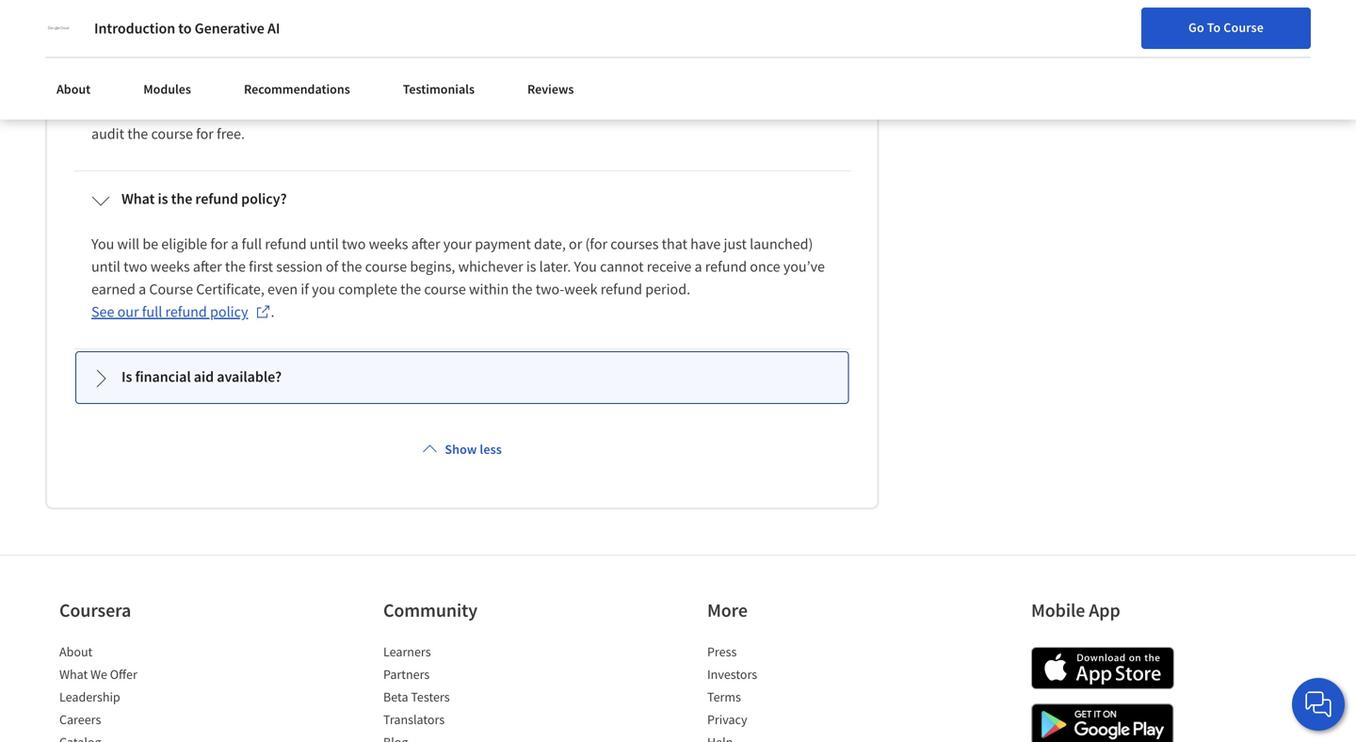 Task type: locate. For each thing, give the bounding box(es) containing it.
list item down testers
[[383, 733, 544, 742]]

once
[[750, 257, 781, 276]]

0 horizontal spatial two
[[123, 257, 148, 276]]

purchase up recommendations link
[[233, 11, 293, 30]]

None search field
[[269, 12, 579, 49]]

or
[[224, 102, 238, 120], [569, 234, 583, 253]]

1 horizontal spatial you
[[574, 257, 597, 276]]

1 vertical spatial full
[[142, 302, 162, 321]]

can
[[794, 79, 817, 98], [796, 102, 819, 120]]

content,
[[714, 102, 767, 120]]

0 vertical spatial until
[[310, 234, 339, 253]]

0 vertical spatial can
[[794, 79, 817, 98]]

all
[[405, 56, 420, 75]]

list
[[70, 0, 855, 410], [59, 642, 220, 742], [383, 642, 544, 742], [708, 642, 868, 742]]

the down page
[[645, 102, 666, 120]]

two up complete
[[342, 234, 366, 253]]

1 vertical spatial what
[[122, 189, 155, 208]]

about for about what we offer leadership careers
[[59, 643, 93, 660]]

linkedin
[[328, 102, 382, 120]]

0 vertical spatial is
[[158, 189, 168, 208]]

refund left policy?
[[195, 189, 238, 208]]

1 vertical spatial or
[[569, 234, 583, 253]]

0 vertical spatial what
[[122, 11, 155, 30]]

two up earned
[[123, 257, 148, 276]]

if
[[436, 102, 444, 120]]

1 list item from the left
[[59, 733, 220, 742]]

coursera image
[[23, 15, 142, 45]]

0 vertical spatial for
[[196, 124, 214, 143]]

add
[[241, 102, 265, 120]]

or inside when you purchase a certificate you get access to all course materials, including graded assignments. upon completing the course, your electronic certificate will be added to your accomplishments page - from there, you can print your certificate or add it to your linkedin profile.  if you only want to read and view the course content, you can audit the course for free.
[[224, 102, 238, 120]]

menu item
[[1000, 19, 1122, 80]]

the down begins,
[[401, 280, 421, 299]]

a up the course,
[[218, 56, 225, 75]]

we
[[90, 666, 107, 683]]

if inside you will be eligible for a full refund until two weeks after your payment date, or (for courses that have just launched) until two weeks after the first session of the course begins, whichever is later. you cannot receive a refund once you've earned a course certificate, even if you complete the course within the two-week refund period.
[[301, 280, 309, 299]]

what down the 'audit'
[[122, 189, 155, 208]]

1 vertical spatial weeks
[[151, 257, 190, 276]]

about up what we offer link
[[59, 643, 93, 660]]

2 horizontal spatial certificate
[[336, 79, 400, 98]]

introduction
[[94, 19, 175, 38]]

0 horizontal spatial after
[[193, 257, 222, 276]]

your down "electronic"
[[296, 102, 325, 120]]

for left free.
[[196, 124, 214, 143]]

refund up session
[[265, 234, 307, 253]]

reviews
[[528, 81, 574, 98]]

your down completing
[[125, 102, 154, 120]]

if right the even
[[301, 280, 309, 299]]

what inside dropdown button
[[122, 189, 155, 208]]

can right there,
[[794, 79, 817, 98]]

weeks down eligible
[[151, 257, 190, 276]]

0 horizontal spatial i
[[184, 11, 188, 30]]

weeks
[[369, 234, 408, 253], [151, 257, 190, 276]]

or left add
[[224, 102, 238, 120]]

0 horizontal spatial be
[[143, 234, 158, 253]]

about inside about what we offer leadership careers
[[59, 643, 93, 660]]

list item for coursera
[[59, 733, 220, 742]]

period.
[[646, 280, 691, 299]]

list item for more
[[708, 733, 868, 742]]

the up certificate,
[[225, 257, 246, 276]]

full
[[242, 234, 262, 253], [142, 302, 162, 321]]

2 i from the left
[[226, 11, 230, 30]]

full right the our
[[142, 302, 162, 321]]

to right it
[[280, 102, 293, 120]]

be inside you will be eligible for a full refund until two weeks after your payment date, or (for courses that have just launched) until two weeks after the first session of the course begins, whichever is later. you cannot receive a refund once you've earned a course certificate, even if you complete the course within the two-week refund period.
[[143, 234, 158, 253]]

1 horizontal spatial i
[[226, 11, 230, 30]]

about left completing
[[57, 81, 91, 98]]

1 horizontal spatial course
[[1224, 19, 1264, 36]]

about link up the 'audit'
[[45, 70, 102, 108]]

what will i get if i purchase the certificate?
[[122, 11, 393, 30]]

you down of
[[312, 280, 335, 299]]

is left later.
[[527, 257, 537, 276]]

i left ai
[[226, 11, 230, 30]]

what will i get if i purchase the certificate? button
[[76, 0, 848, 47]]

the up eligible
[[171, 189, 192, 208]]

1 vertical spatial until
[[91, 257, 120, 276]]

course right to
[[1224, 19, 1264, 36]]

1 horizontal spatial if
[[301, 280, 309, 299]]

investors
[[708, 666, 758, 683]]

refund inside dropdown button
[[195, 189, 238, 208]]

until up of
[[310, 234, 339, 253]]

2 horizontal spatial list item
[[708, 733, 868, 742]]

terms
[[708, 689, 741, 706]]

about what we offer leadership careers
[[59, 643, 137, 728]]

after up certificate,
[[193, 257, 222, 276]]

your up begins,
[[444, 234, 472, 253]]

accomplishments
[[538, 79, 650, 98]]

for right eligible
[[210, 234, 228, 253]]

refund down just
[[705, 257, 747, 276]]

what up when
[[122, 11, 155, 30]]

will inside dropdown button
[[158, 11, 181, 30]]

your
[[238, 79, 267, 98], [507, 79, 535, 98], [125, 102, 154, 120], [296, 102, 325, 120], [444, 234, 472, 253]]

refund down cannot at the top
[[601, 280, 643, 299]]

press investors terms privacy
[[708, 643, 758, 728]]

0 horizontal spatial will
[[117, 234, 140, 253]]

electronic
[[270, 79, 333, 98]]

1 vertical spatial two
[[123, 257, 148, 276]]

will inside when you purchase a certificate you get access to all course materials, including graded assignments. upon completing the course, your electronic certificate will be added to your accomplishments page - from there, you can print your certificate or add it to your linkedin profile.  if you only want to read and view the course content, you can audit the course for free.
[[403, 79, 426, 98]]

purchase up the modules
[[157, 56, 215, 75]]

0 horizontal spatial you
[[91, 234, 114, 253]]

0 vertical spatial weeks
[[369, 234, 408, 253]]

what inside dropdown button
[[122, 11, 155, 30]]

community
[[383, 599, 478, 622]]

if left ai
[[215, 11, 223, 30]]

until up earned
[[91, 257, 120, 276]]

0 vertical spatial if
[[215, 11, 223, 30]]

1 horizontal spatial purchase
[[233, 11, 293, 30]]

list for community
[[383, 642, 544, 742]]

or inside you will be eligible for a full refund until two weeks after your payment date, or (for courses that have just launched) until two weeks after the first session of the course begins, whichever is later. you cannot receive a refund once you've earned a course certificate, even if you complete the course within the two-week refund period.
[[569, 234, 583, 253]]

0 horizontal spatial list item
[[59, 733, 220, 742]]

will
[[158, 11, 181, 30], [403, 79, 426, 98], [117, 234, 140, 253]]

can right content,
[[796, 102, 819, 120]]

if
[[215, 11, 223, 30], [301, 280, 309, 299]]

certificate down access
[[336, 79, 400, 98]]

0 horizontal spatial is
[[158, 189, 168, 208]]

1 vertical spatial for
[[210, 234, 228, 253]]

1 horizontal spatial list item
[[383, 733, 544, 742]]

a down have
[[695, 257, 702, 276]]

terms link
[[708, 689, 741, 706]]

press
[[708, 643, 737, 660]]

1 vertical spatial purchase
[[157, 56, 215, 75]]

week
[[565, 280, 598, 299]]

get left access
[[322, 56, 342, 75]]

see our full refund policy link
[[91, 300, 271, 323]]

modules link
[[132, 70, 203, 108]]

list containing what will i get if i purchase the certificate?
[[70, 0, 855, 410]]

or left (for
[[569, 234, 583, 253]]

1 horizontal spatial or
[[569, 234, 583, 253]]

0 horizontal spatial certificate
[[157, 102, 221, 120]]

list item down careers
[[59, 733, 220, 742]]

a up certificate,
[[231, 234, 239, 253]]

see our full refund policy
[[91, 302, 248, 321]]

audit
[[91, 124, 124, 143]]

1 vertical spatial can
[[796, 102, 819, 120]]

that
[[662, 234, 688, 253]]

0 vertical spatial get
[[191, 11, 212, 30]]

access
[[345, 56, 386, 75]]

is financial aid available? button
[[76, 352, 848, 403]]

course down begins,
[[424, 280, 466, 299]]

0 horizontal spatial get
[[191, 11, 212, 30]]

recommendations
[[244, 81, 350, 98]]

1 vertical spatial about link
[[59, 643, 93, 660]]

the right ai
[[296, 11, 317, 30]]

certificate down ai
[[228, 56, 293, 75]]

the left the course,
[[166, 79, 187, 98]]

0 vertical spatial you
[[91, 234, 114, 253]]

0 horizontal spatial if
[[215, 11, 223, 30]]

i left generative at left top
[[184, 11, 188, 30]]

reviews link
[[516, 70, 586, 108]]

what left we
[[59, 666, 88, 683]]

beta testers link
[[383, 689, 450, 706]]

0 vertical spatial two
[[342, 234, 366, 253]]

a
[[218, 56, 225, 75], [231, 234, 239, 253], [695, 257, 702, 276], [139, 280, 146, 299]]

1 vertical spatial will
[[403, 79, 426, 98]]

even
[[268, 280, 298, 299]]

0 vertical spatial will
[[158, 11, 181, 30]]

1 horizontal spatial after
[[411, 234, 440, 253]]

you've
[[784, 257, 825, 276]]

certificate down the modules
[[157, 102, 221, 120]]

privacy link
[[708, 711, 748, 728]]

3 list item from the left
[[708, 733, 868, 742]]

you
[[130, 56, 154, 75], [296, 56, 319, 75], [768, 79, 791, 98], [447, 102, 471, 120], [770, 102, 793, 120], [312, 280, 335, 299]]

0 horizontal spatial until
[[91, 257, 120, 276]]

1 vertical spatial course
[[149, 280, 193, 299]]

you right content,
[[770, 102, 793, 120]]

1 horizontal spatial be
[[429, 79, 444, 98]]

2 vertical spatial will
[[117, 234, 140, 253]]

privacy
[[708, 711, 748, 728]]

0 vertical spatial or
[[224, 102, 238, 120]]

two-
[[536, 280, 565, 299]]

the
[[296, 11, 317, 30], [166, 79, 187, 98], [645, 102, 666, 120], [127, 124, 148, 143], [171, 189, 192, 208], [225, 257, 246, 276], [341, 257, 362, 276], [401, 280, 421, 299], [512, 280, 533, 299]]

mobile app
[[1032, 599, 1121, 622]]

will down all
[[403, 79, 426, 98]]

list item down privacy link
[[708, 733, 868, 742]]

certificate,
[[196, 280, 265, 299]]

1 vertical spatial be
[[143, 234, 158, 253]]

will for purchase
[[158, 11, 181, 30]]

about link up what we offer link
[[59, 643, 93, 660]]

the right of
[[341, 257, 362, 276]]

refund left policy in the top of the page
[[165, 302, 207, 321]]

list item
[[59, 733, 220, 742], [383, 733, 544, 742], [708, 733, 868, 742]]

0 vertical spatial full
[[242, 234, 262, 253]]

0 vertical spatial be
[[429, 79, 444, 98]]

until
[[310, 234, 339, 253], [91, 257, 120, 276]]

1 vertical spatial is
[[527, 257, 537, 276]]

to
[[178, 19, 192, 38], [389, 56, 402, 75], [491, 79, 504, 98], [280, 102, 293, 120], [539, 102, 552, 120]]

0 vertical spatial about link
[[45, 70, 102, 108]]

1 horizontal spatial will
[[158, 11, 181, 30]]

will up earned
[[117, 234, 140, 253]]

1 horizontal spatial until
[[310, 234, 339, 253]]

google cloud image
[[45, 15, 72, 41]]

for inside you will be eligible for a full refund until two weeks after your payment date, or (for courses that have just launched) until two weeks after the first session of the course begins, whichever is later. you cannot receive a refund once you've earned a course certificate, even if you complete the course within the two-week refund period.
[[210, 234, 228, 253]]

is
[[158, 189, 168, 208], [527, 257, 537, 276]]

2 vertical spatial certificate
[[157, 102, 221, 120]]

0 vertical spatial purchase
[[233, 11, 293, 30]]

will left generative at left top
[[158, 11, 181, 30]]

chat with us image
[[1304, 690, 1334, 720]]

1 horizontal spatial full
[[242, 234, 262, 253]]

available?
[[217, 367, 282, 386]]

weeks up complete
[[369, 234, 408, 253]]

course
[[1224, 19, 1264, 36], [149, 280, 193, 299]]

you up completing
[[130, 56, 154, 75]]

list containing about
[[59, 642, 220, 742]]

be left eligible
[[143, 234, 158, 253]]

1 vertical spatial certificate
[[336, 79, 400, 98]]

download on the app store image
[[1032, 647, 1175, 690]]

1 horizontal spatial is
[[527, 257, 537, 276]]

course up the see our full refund policy
[[149, 280, 193, 299]]

testimonials
[[403, 81, 475, 98]]

1 i from the left
[[184, 11, 188, 30]]

1 vertical spatial after
[[193, 257, 222, 276]]

is up eligible
[[158, 189, 168, 208]]

get right "introduction"
[[191, 11, 212, 30]]

refund
[[195, 189, 238, 208], [265, 234, 307, 253], [705, 257, 747, 276], [601, 280, 643, 299], [165, 302, 207, 321]]

what inside about what we offer leadership careers
[[59, 666, 88, 683]]

you up the week
[[574, 257, 597, 276]]

only
[[474, 102, 501, 120]]

full up first
[[242, 234, 262, 253]]

0 vertical spatial course
[[1224, 19, 1264, 36]]

list containing press
[[708, 642, 868, 742]]

1 horizontal spatial two
[[342, 234, 366, 253]]

will inside you will be eligible for a full refund until two weeks after your payment date, or (for courses that have just launched) until two weeks after the first session of the course begins, whichever is later. you cannot receive a refund once you've earned a course certificate, even if you complete the course within the two-week refund period.
[[117, 234, 140, 253]]

what for what is the refund policy?
[[122, 189, 155, 208]]

0 horizontal spatial weeks
[[151, 257, 190, 276]]

list containing learners
[[383, 642, 544, 742]]

1 vertical spatial get
[[322, 56, 342, 75]]

after up begins,
[[411, 234, 440, 253]]

0 horizontal spatial or
[[224, 102, 238, 120]]

2 vertical spatial what
[[59, 666, 88, 683]]

get inside what will i get if i purchase the certificate? dropdown button
[[191, 11, 212, 30]]

2 horizontal spatial will
[[403, 79, 426, 98]]

1 vertical spatial about
[[59, 643, 93, 660]]

1 horizontal spatial get
[[322, 56, 342, 75]]

print
[[91, 102, 122, 120]]

0 horizontal spatial course
[[149, 280, 193, 299]]

you right there,
[[768, 79, 791, 98]]

0 vertical spatial about
[[57, 81, 91, 98]]

0 horizontal spatial purchase
[[157, 56, 215, 75]]

2 list item from the left
[[383, 733, 544, 742]]

be up the if
[[429, 79, 444, 98]]

0 vertical spatial certificate
[[228, 56, 293, 75]]

show notifications image
[[1141, 24, 1164, 46]]

is inside dropdown button
[[158, 189, 168, 208]]

you up earned
[[91, 234, 114, 253]]

1 vertical spatial if
[[301, 280, 309, 299]]

you inside you will be eligible for a full refund until two weeks after your payment date, or (for courses that have just launched) until two weeks after the first session of the course begins, whichever is later. you cannot receive a refund once you've earned a course certificate, even if you complete the course within the two-week refund period.
[[312, 280, 335, 299]]



Task type: vqa. For each thing, say whether or not it's contained in the screenshot.
will inside the DROPDOWN BUTTON
yes



Task type: describe. For each thing, give the bounding box(es) containing it.
page
[[653, 79, 684, 98]]

the inside dropdown button
[[171, 189, 192, 208]]

show less
[[445, 441, 502, 458]]

0 vertical spatial after
[[411, 234, 440, 253]]

a up the our
[[139, 280, 146, 299]]

of
[[326, 257, 338, 276]]

about for about
[[57, 81, 91, 98]]

course down the modules
[[151, 124, 193, 143]]

course up complete
[[365, 257, 407, 276]]

leadership
[[59, 689, 120, 706]]

a inside when you purchase a certificate you get access to all course materials, including graded assignments. upon completing the course, your electronic certificate will be added to your accomplishments page - from there, you can print your certificate or add it to your linkedin profile.  if you only want to read and view the course content, you can audit the course for free.
[[218, 56, 225, 75]]

the right the 'audit'
[[127, 124, 148, 143]]

learners partners beta testers translators
[[383, 643, 450, 728]]

what we offer link
[[59, 666, 137, 683]]

ai
[[268, 19, 280, 38]]

read
[[555, 102, 583, 120]]

date,
[[534, 234, 566, 253]]

go to course button
[[1142, 8, 1312, 49]]

purchase inside when you purchase a certificate you get access to all course materials, including graded assignments. upon completing the course, your electronic certificate will be added to your accomplishments page - from there, you can print your certificate or add it to your linkedin profile.  if you only want to read and view the course content, you can audit the course for free.
[[157, 56, 215, 75]]

later.
[[540, 257, 571, 276]]

materials,
[[468, 56, 531, 75]]

course inside button
[[1224, 19, 1264, 36]]

graded
[[596, 56, 640, 75]]

purchase inside dropdown button
[[233, 11, 293, 30]]

investors link
[[708, 666, 758, 683]]

within
[[469, 280, 509, 299]]

you up "electronic"
[[296, 56, 319, 75]]

careers link
[[59, 711, 101, 728]]

to down materials,
[[491, 79, 504, 98]]

your up want
[[507, 79, 535, 98]]

to left all
[[389, 56, 402, 75]]

assignments.
[[643, 56, 726, 75]]

financial
[[135, 367, 191, 386]]

testers
[[411, 689, 450, 706]]

recommendations link
[[233, 70, 362, 108]]

about link for what we offer
[[59, 643, 93, 660]]

first
[[249, 257, 273, 276]]

partners
[[383, 666, 430, 683]]

session
[[276, 257, 323, 276]]

have
[[691, 234, 721, 253]]

is inside you will be eligible for a full refund until two weeks after your payment date, or (for courses that have just launched) until two weeks after the first session of the course begins, whichever is later. you cannot receive a refund once you've earned a course certificate, even if you complete the course within the two-week refund period.
[[527, 257, 537, 276]]

get inside when you purchase a certificate you get access to all course materials, including graded assignments. upon completing the course, your electronic certificate will be added to your accomplishments page - from there, you can print your certificate or add it to your linkedin profile.  if you only want to read and view the course content, you can audit the course for free.
[[322, 56, 342, 75]]

what is the refund policy?
[[122, 189, 287, 208]]

you right the if
[[447, 102, 471, 120]]

courses
[[611, 234, 659, 253]]

course inside you will be eligible for a full refund until two weeks after your payment date, or (for courses that have just launched) until two weeks after the first session of the course begins, whichever is later. you cannot receive a refund once you've earned a course certificate, even if you complete the course within the two-week refund period.
[[149, 280, 193, 299]]

for inside when you purchase a certificate you get access to all course materials, including graded assignments. upon completing the course, your electronic certificate will be added to your accomplishments page - from there, you can print your certificate or add it to your linkedin profile.  if you only want to read and view the course content, you can audit the course for free.
[[196, 124, 214, 143]]

added
[[447, 79, 488, 98]]

completing
[[91, 79, 163, 98]]

beta
[[383, 689, 408, 706]]

it
[[268, 102, 277, 120]]

the inside dropdown button
[[296, 11, 317, 30]]

from
[[694, 79, 725, 98]]

including
[[534, 56, 593, 75]]

go to course
[[1189, 19, 1264, 36]]

partners link
[[383, 666, 430, 683]]

launched)
[[750, 234, 813, 253]]

your up add
[[238, 79, 267, 98]]

full inside you will be eligible for a full refund until two weeks after your payment date, or (for courses that have just launched) until two weeks after the first session of the course begins, whichever is later. you cannot receive a refund once you've earned a course certificate, even if you complete the course within the two-week refund period.
[[242, 234, 262, 253]]

about link for modules
[[45, 70, 102, 108]]

upon
[[729, 56, 764, 75]]

to left generative at left top
[[178, 19, 192, 38]]

receive
[[647, 257, 692, 276]]

our
[[117, 302, 139, 321]]

to down reviews
[[539, 102, 552, 120]]

testimonials link
[[392, 70, 486, 108]]

app
[[1089, 599, 1121, 622]]

course up testimonials at top left
[[423, 56, 465, 75]]

eligible
[[161, 234, 207, 253]]

policy
[[210, 302, 248, 321]]

list for coursera
[[59, 642, 220, 742]]

.
[[271, 302, 275, 321]]

be inside when you purchase a certificate you get access to all course materials, including graded assignments. upon completing the course, your electronic certificate will be added to your accomplishments page - from there, you can print your certificate or add it to your linkedin profile.  if you only want to read and view the course content, you can audit the course for free.
[[429, 79, 444, 98]]

-
[[687, 79, 691, 98]]

payment
[[475, 234, 531, 253]]

what for what will i get if i purchase the certificate?
[[122, 11, 155, 30]]

what is the refund policy? button
[[76, 174, 848, 225]]

show less button
[[415, 432, 510, 466]]

0 horizontal spatial full
[[142, 302, 162, 321]]

modules
[[143, 81, 191, 98]]

profile.
[[385, 102, 430, 120]]

when
[[91, 56, 127, 75]]

earned
[[91, 280, 136, 299]]

begins,
[[410, 257, 455, 276]]

to
[[1208, 19, 1221, 36]]

view
[[613, 102, 642, 120]]

will for full
[[117, 234, 140, 253]]

learners
[[383, 643, 431, 660]]

go
[[1189, 19, 1205, 36]]

whichever
[[458, 257, 524, 276]]

aid
[[194, 367, 214, 386]]

generative
[[195, 19, 265, 38]]

course,
[[190, 79, 235, 98]]

course down - on the top right of page
[[669, 102, 711, 120]]

get it on google play image
[[1032, 704, 1175, 742]]

show
[[445, 441, 477, 458]]

when you purchase a certificate you get access to all course materials, including graded assignments. upon completing the course, your electronic certificate will be added to your accomplishments page - from there, you can print your certificate or add it to your linkedin profile.  if you only want to read and view the course content, you can audit the course for free.
[[91, 56, 822, 143]]

introduction to generative ai
[[94, 19, 280, 38]]

if inside dropdown button
[[215, 11, 223, 30]]

free.
[[217, 124, 245, 143]]

there,
[[728, 79, 765, 98]]

1 horizontal spatial certificate
[[228, 56, 293, 75]]

learners link
[[383, 643, 431, 660]]

and
[[586, 102, 610, 120]]

1 horizontal spatial weeks
[[369, 234, 408, 253]]

see
[[91, 302, 114, 321]]

opens in a new tab image
[[256, 304, 271, 319]]

policy?
[[241, 189, 287, 208]]

1 vertical spatial you
[[574, 257, 597, 276]]

the left the two-
[[512, 280, 533, 299]]

list item for community
[[383, 733, 544, 742]]

less
[[480, 441, 502, 458]]

coursera
[[59, 599, 131, 622]]

your inside you will be eligible for a full refund until two weeks after your payment date, or (for courses that have just launched) until two weeks after the first session of the course begins, whichever is later. you cannot receive a refund once you've earned a course certificate, even if you complete the course within the two-week refund period.
[[444, 234, 472, 253]]

list for more
[[708, 642, 868, 742]]

just
[[724, 234, 747, 253]]

you will be eligible for a full refund until two weeks after your payment date, or (for courses that have just launched) until two weeks after the first session of the course begins, whichever is later. you cannot receive a refund once you've earned a course certificate, even if you complete the course within the two-week refund period.
[[91, 234, 828, 299]]



